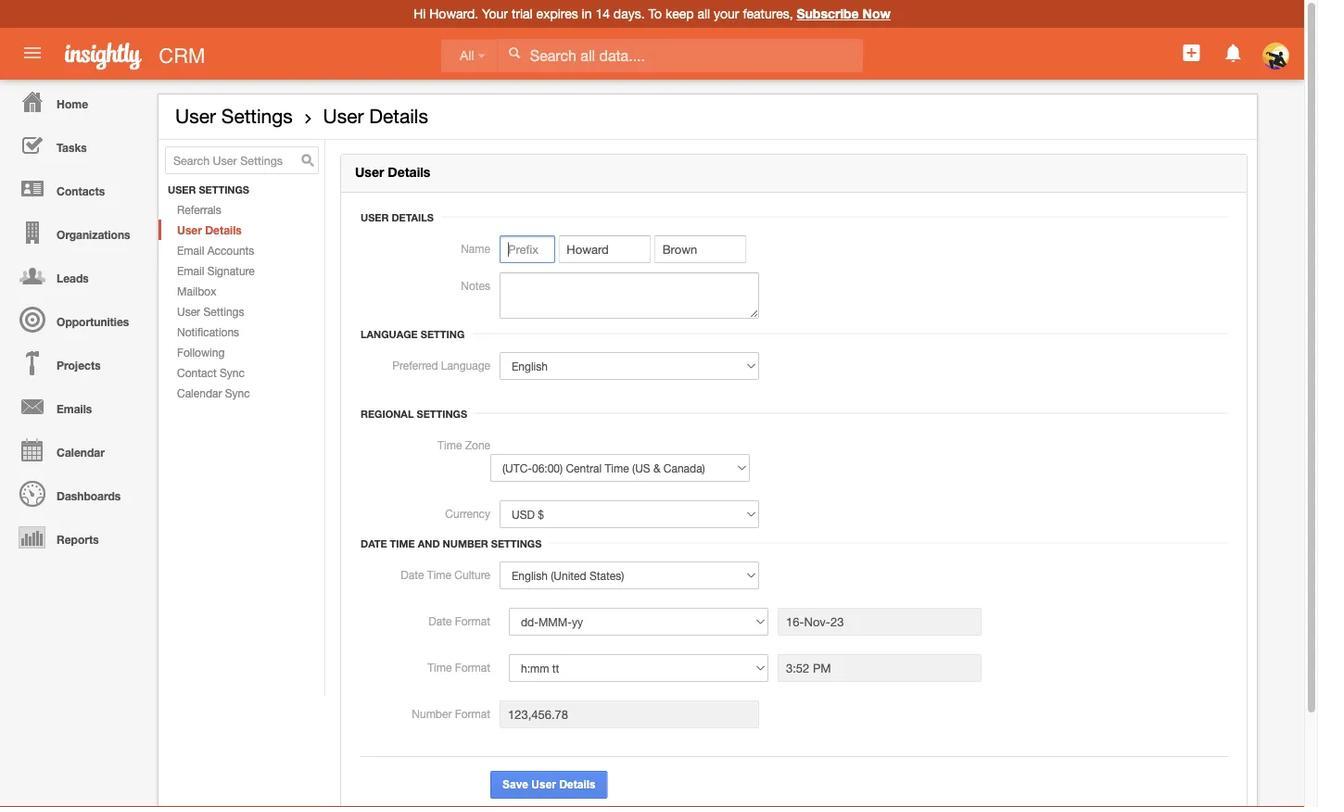 Task type: locate. For each thing, give the bounding box(es) containing it.
calendar
[[177, 387, 222, 400], [57, 446, 105, 459]]

calendar sync link
[[159, 383, 325, 403]]

calendar up dashboards link
[[57, 446, 105, 459]]

number down time format at the bottom left of page
[[412, 708, 452, 721]]

1 vertical spatial email
[[177, 264, 204, 277]]

1 horizontal spatial language
[[441, 359, 491, 372]]

leads link
[[5, 254, 148, 298]]

details inside button
[[560, 779, 596, 792]]

navigation containing home
[[0, 80, 148, 559]]

trial
[[512, 6, 533, 21]]

settings up notifications
[[203, 305, 244, 318]]

date left and
[[361, 538, 387, 550]]

2 email from the top
[[177, 264, 204, 277]]

signature
[[207, 264, 255, 277]]

settings up the time zone
[[417, 408, 467, 420]]

Search User Settings text field
[[165, 147, 319, 174]]

format down culture on the bottom left of the page
[[455, 615, 491, 628]]

time left and
[[390, 538, 415, 550]]

time
[[438, 439, 462, 452], [390, 538, 415, 550], [427, 569, 452, 582], [428, 661, 452, 674]]

user settings referrals user details email accounts email signature mailbox user settings notifications following contact sync calendar sync
[[168, 184, 255, 400]]

format
[[455, 615, 491, 628], [455, 661, 491, 674], [455, 708, 491, 721]]

home
[[57, 97, 88, 110]]

tasks link
[[5, 123, 148, 167]]

user settings link up search user settings text field
[[175, 105, 293, 128]]

Prefix text field
[[500, 236, 555, 263]]

user settings link up notifications
[[159, 301, 325, 322]]

1 vertical spatial date
[[401, 569, 424, 582]]

0 vertical spatial calendar
[[177, 387, 222, 400]]

referrals link
[[159, 199, 325, 220]]

Search all data.... text field
[[498, 39, 863, 72]]

date down and
[[401, 569, 424, 582]]

tasks
[[57, 141, 87, 154]]

calendar link
[[5, 428, 148, 472]]

1 vertical spatial format
[[455, 661, 491, 674]]

2 vertical spatial format
[[455, 708, 491, 721]]

your
[[714, 6, 740, 21]]

user details link
[[323, 105, 428, 128], [159, 220, 325, 240]]

First Name text field
[[559, 236, 651, 263]]

preferred
[[392, 359, 438, 372]]

hi
[[414, 6, 426, 21]]

2 format from the top
[[455, 661, 491, 674]]

email
[[177, 244, 204, 257], [177, 264, 204, 277]]

user details
[[323, 105, 428, 128], [355, 165, 431, 180], [361, 212, 434, 224]]

calendar down contact
[[177, 387, 222, 400]]

date down date time culture
[[429, 615, 452, 628]]

0 horizontal spatial date
[[361, 538, 387, 550]]

email left accounts
[[177, 244, 204, 257]]

date format
[[429, 615, 491, 628]]

format for time format
[[455, 661, 491, 674]]

1 format from the top
[[455, 615, 491, 628]]

1 horizontal spatial calendar
[[177, 387, 222, 400]]

save user details button
[[491, 772, 608, 799]]

subscribe
[[797, 6, 859, 21]]

language down setting at the left top of the page
[[441, 359, 491, 372]]

language
[[361, 328, 418, 340], [441, 359, 491, 372]]

2 vertical spatial user details
[[361, 212, 434, 224]]

user
[[168, 184, 196, 196]]

sync
[[220, 366, 245, 379], [225, 387, 250, 400]]

projects link
[[5, 341, 148, 385]]

days.
[[614, 6, 645, 21]]

notifications
[[177, 326, 239, 339]]

white image
[[508, 46, 521, 59]]

contact
[[177, 366, 217, 379]]

time up the number format
[[428, 661, 452, 674]]

save user details
[[503, 779, 596, 792]]

following
[[177, 346, 225, 359]]

time zone
[[438, 439, 491, 452]]

1 horizontal spatial date
[[401, 569, 424, 582]]

2 horizontal spatial date
[[429, 615, 452, 628]]

0 vertical spatial language
[[361, 328, 418, 340]]

0 vertical spatial date
[[361, 538, 387, 550]]

None text field
[[500, 273, 760, 319], [778, 608, 982, 636], [500, 701, 760, 729], [500, 273, 760, 319], [778, 608, 982, 636], [500, 701, 760, 729]]

0 vertical spatial user details
[[323, 105, 428, 128]]

1 vertical spatial calendar
[[57, 446, 105, 459]]

date for date format
[[429, 615, 452, 628]]

setting
[[421, 328, 465, 340]]

14
[[596, 6, 610, 21]]

name
[[461, 242, 491, 255]]

user
[[175, 105, 216, 128], [323, 105, 364, 128], [355, 165, 384, 180], [361, 212, 389, 224], [177, 224, 202, 237], [177, 305, 200, 318], [532, 779, 556, 792]]

2 vertical spatial date
[[429, 615, 452, 628]]

mailbox
[[177, 285, 216, 298]]

settings
[[221, 105, 293, 128], [203, 305, 244, 318], [417, 408, 467, 420], [491, 538, 542, 550]]

language up preferred
[[361, 328, 418, 340]]

navigation
[[0, 80, 148, 559]]

None text field
[[778, 655, 982, 683]]

mailbox link
[[159, 281, 325, 301]]

details
[[369, 105, 428, 128], [388, 165, 431, 180], [392, 212, 434, 224], [205, 224, 242, 237], [560, 779, 596, 792]]

date
[[361, 538, 387, 550], [401, 569, 424, 582], [429, 615, 452, 628]]

1 vertical spatial user details
[[355, 165, 431, 180]]

format down time format at the bottom left of page
[[455, 708, 491, 721]]

user details for name
[[361, 212, 434, 224]]

number down currency
[[443, 538, 488, 550]]

notifications image
[[1223, 42, 1245, 64]]

contact sync link
[[159, 363, 325, 383]]

0 horizontal spatial calendar
[[57, 446, 105, 459]]

email up mailbox
[[177, 264, 204, 277]]

0 vertical spatial user settings link
[[175, 105, 293, 128]]

reports
[[57, 533, 99, 546]]

0 vertical spatial format
[[455, 615, 491, 628]]

3 format from the top
[[455, 708, 491, 721]]

format down date format
[[455, 661, 491, 674]]

sync down contact sync link
[[225, 387, 250, 400]]

sync down following link
[[220, 366, 245, 379]]

contacts link
[[5, 167, 148, 211]]

currency
[[445, 507, 491, 520]]

emails link
[[5, 385, 148, 428]]

date time and number settings
[[361, 538, 542, 550]]

number
[[443, 538, 488, 550], [412, 708, 452, 721]]

dashboards
[[57, 490, 121, 503]]

language setting
[[361, 328, 465, 340]]

regional
[[361, 408, 414, 420]]

notifications link
[[159, 322, 325, 342]]

0 vertical spatial email
[[177, 244, 204, 257]]

user settings link
[[175, 105, 293, 128], [159, 301, 325, 322]]



Task type: describe. For each thing, give the bounding box(es) containing it.
referrals
[[177, 203, 221, 216]]

1 vertical spatial number
[[412, 708, 452, 721]]

settings inside the user settings referrals user details email accounts email signature mailbox user settings notifications following contact sync calendar sync
[[203, 305, 244, 318]]

1 vertical spatial user settings link
[[159, 301, 325, 322]]

time left zone
[[438, 439, 462, 452]]

regional settings
[[361, 408, 467, 420]]

features,
[[743, 6, 793, 21]]

hi howard. your trial expires in 14 days. to keep all your features, subscribe now
[[414, 6, 891, 21]]

format for date format
[[455, 615, 491, 628]]

settings up search user settings text field
[[221, 105, 293, 128]]

notes
[[461, 279, 491, 292]]

to
[[649, 6, 662, 21]]

contacts
[[57, 185, 105, 198]]

following link
[[159, 342, 325, 363]]

in
[[582, 6, 592, 21]]

date for date time and number settings
[[361, 538, 387, 550]]

all link
[[441, 39, 497, 73]]

user inside save user details button
[[532, 779, 556, 792]]

home link
[[5, 80, 148, 123]]

expires
[[537, 6, 578, 21]]

opportunities link
[[5, 298, 148, 341]]

0 horizontal spatial language
[[361, 328, 418, 340]]

subscribe now link
[[797, 6, 891, 21]]

1 vertical spatial sync
[[225, 387, 250, 400]]

settings right and
[[491, 538, 542, 550]]

leads
[[57, 272, 89, 285]]

now
[[863, 6, 891, 21]]

number format
[[412, 708, 491, 721]]

Last Name text field
[[654, 236, 747, 263]]

1 vertical spatial user details link
[[159, 220, 325, 240]]

1 vertical spatial language
[[441, 359, 491, 372]]

all
[[460, 49, 474, 63]]

culture
[[455, 569, 491, 582]]

organizations link
[[5, 211, 148, 254]]

save
[[503, 779, 529, 792]]

preferred language
[[392, 359, 491, 372]]

calendar inside calendar link
[[57, 446, 105, 459]]

0 vertical spatial user details link
[[323, 105, 428, 128]]

user settings
[[175, 105, 293, 128]]

date for date time culture
[[401, 569, 424, 582]]

all
[[698, 6, 710, 21]]

0 vertical spatial sync
[[220, 366, 245, 379]]

format for number format
[[455, 708, 491, 721]]

0 vertical spatial number
[[443, 538, 488, 550]]

user details for user details
[[355, 165, 431, 180]]

zone
[[465, 439, 491, 452]]

crm
[[159, 44, 205, 67]]

projects
[[57, 359, 101, 372]]

accounts
[[207, 244, 254, 257]]

date time culture
[[401, 569, 491, 582]]

organizations
[[57, 228, 130, 241]]

your
[[482, 6, 508, 21]]

dashboards link
[[5, 472, 148, 516]]

details inside the user settings referrals user details email accounts email signature mailbox user settings notifications following contact sync calendar sync
[[205, 224, 242, 237]]

opportunities
[[57, 315, 129, 328]]

howard.
[[430, 6, 479, 21]]

settings
[[199, 184, 249, 196]]

time down and
[[427, 569, 452, 582]]

email signature link
[[159, 261, 325, 281]]

emails
[[57, 402, 92, 415]]

1 email from the top
[[177, 244, 204, 257]]

and
[[418, 538, 440, 550]]

reports link
[[5, 516, 148, 559]]

keep
[[666, 6, 694, 21]]

time format
[[428, 661, 491, 674]]

email accounts link
[[159, 240, 325, 261]]

calendar inside the user settings referrals user details email accounts email signature mailbox user settings notifications following contact sync calendar sync
[[177, 387, 222, 400]]



Task type: vqa. For each thing, say whether or not it's contained in the screenshot.
BID CURRENCY LINK for Actual Close Date Link inside the the × dialog
no



